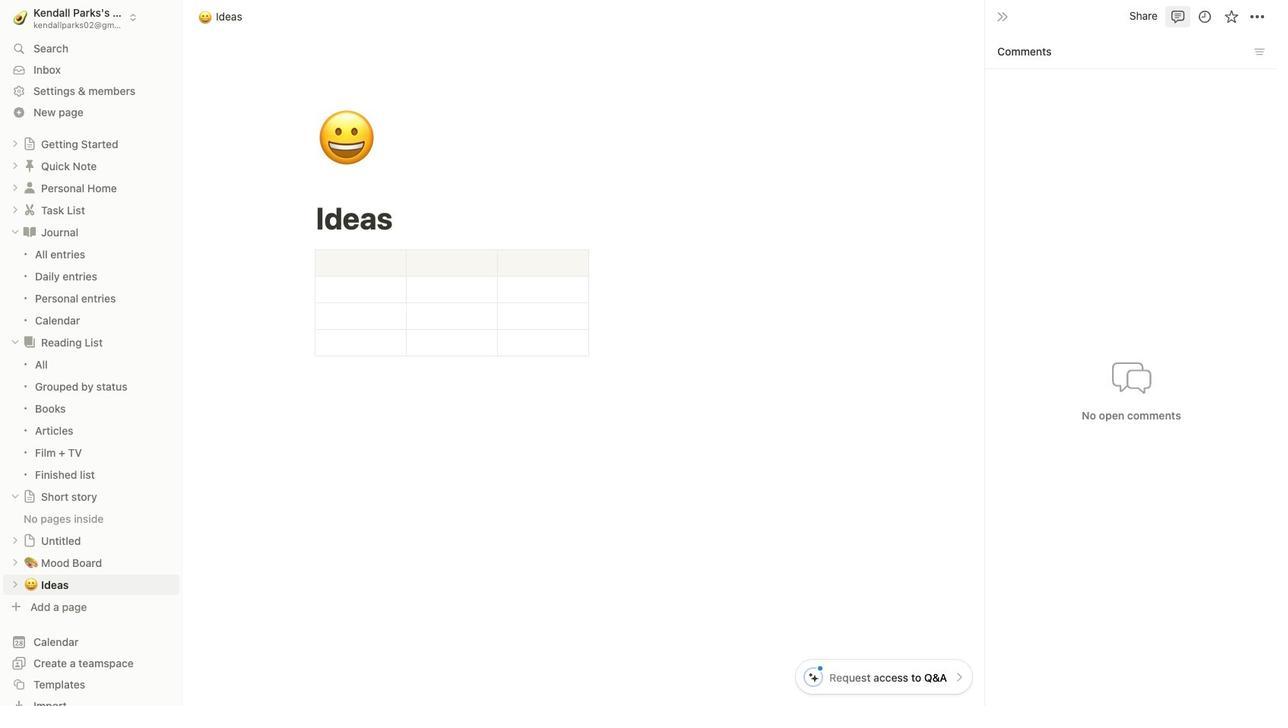 Task type: describe. For each thing, give the bounding box(es) containing it.
change page icon image for first close icon from the top of the page
[[22, 225, 37, 240]]

favorite image
[[1224, 9, 1239, 24]]

🎨 image
[[24, 554, 38, 571]]

open image
[[11, 162, 20, 171]]

change page icon image for 4th open icon from the bottom
[[22, 203, 37, 218]]

group for first close icon from the top of the page
[[0, 243, 183, 331]]

🥑 image
[[13, 8, 28, 27]]

1 close image from the top
[[11, 228, 20, 237]]

group for 2nd close icon from the top of the page
[[0, 354, 183, 486]]

3 open image from the top
[[11, 206, 20, 215]]

change page icon image for 4th open icon
[[23, 534, 37, 548]]

0 horizontal spatial 😀 image
[[24, 576, 38, 594]]

updates image
[[1198, 9, 1213, 24]]

1 open image from the top
[[11, 139, 20, 149]]



Task type: locate. For each thing, give the bounding box(es) containing it.
😀 image
[[199, 8, 212, 25], [24, 576, 38, 594]]

close sidebar image
[[997, 10, 1009, 22]]

1 group from the top
[[0, 243, 183, 331]]

close image
[[11, 492, 20, 501]]

change page icon image for close image
[[23, 490, 37, 504]]

close image
[[11, 228, 20, 237], [11, 338, 20, 347]]

change page icon image
[[23, 137, 37, 151], [22, 158, 37, 174], [22, 181, 37, 196], [22, 203, 37, 218], [22, 225, 37, 240], [22, 335, 37, 350], [23, 490, 37, 504], [23, 534, 37, 548]]

change page icon image for 2nd close icon from the top of the page
[[22, 335, 37, 350]]

open image
[[11, 139, 20, 149], [11, 184, 20, 193], [11, 206, 20, 215], [11, 536, 20, 546], [11, 559, 20, 568], [11, 581, 20, 590]]

group
[[0, 243, 183, 331], [0, 354, 183, 486]]

😀 image
[[317, 100, 376, 178]]

1 vertical spatial 😀 image
[[24, 576, 38, 594]]

2 group from the top
[[0, 354, 183, 486]]

0 vertical spatial group
[[0, 243, 183, 331]]

6 open image from the top
[[11, 581, 20, 590]]

change page icon image for 1st open icon
[[23, 137, 37, 151]]

5 open image from the top
[[11, 559, 20, 568]]

1 vertical spatial close image
[[11, 338, 20, 347]]

1 vertical spatial group
[[0, 354, 183, 486]]

comments image
[[1171, 9, 1186, 24]]

2 open image from the top
[[11, 184, 20, 193]]

0 vertical spatial 😀 image
[[199, 8, 212, 25]]

0 vertical spatial close image
[[11, 228, 20, 237]]

change page icon image for second open icon
[[22, 181, 37, 196]]

1 horizontal spatial 😀 image
[[199, 8, 212, 25]]

2 close image from the top
[[11, 338, 20, 347]]

change page icon image for open image
[[22, 158, 37, 174]]

4 open image from the top
[[11, 536, 20, 546]]



Task type: vqa. For each thing, say whether or not it's contained in the screenshot.
the "Favorite" 'ICON'
yes



